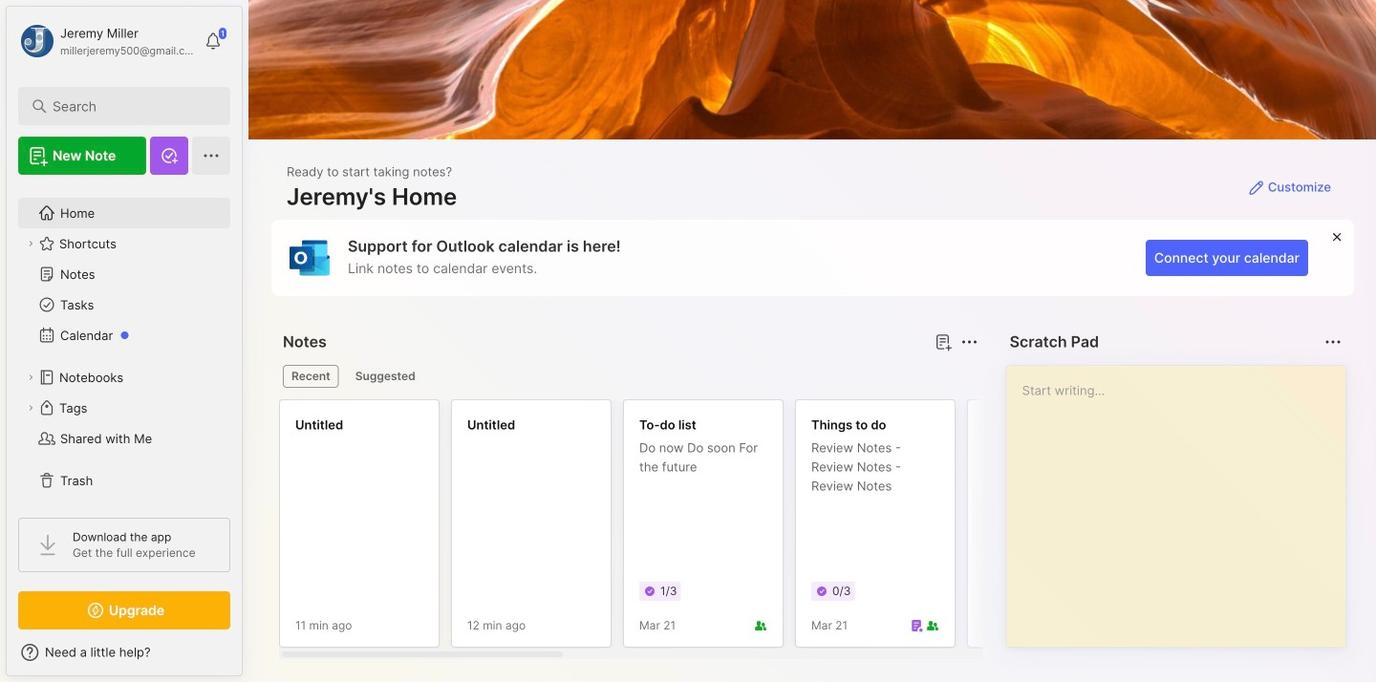 Task type: vqa. For each thing, say whether or not it's contained in the screenshot.
Settings icon
no



Task type: describe. For each thing, give the bounding box(es) containing it.
Start writing… text field
[[1022, 366, 1345, 632]]

tree inside main element
[[7, 186, 242, 507]]

1 tab from the left
[[283, 365, 339, 388]]

expand tags image
[[25, 402, 36, 414]]

main element
[[0, 0, 248, 682]]



Task type: locate. For each thing, give the bounding box(es) containing it.
0 horizontal spatial tab
[[283, 365, 339, 388]]

2 tab from the left
[[347, 365, 424, 388]]

none search field inside main element
[[53, 95, 205, 118]]

1 horizontal spatial tab
[[347, 365, 424, 388]]

click to collapse image
[[241, 647, 256, 670]]

tree
[[7, 186, 242, 507]]

tab
[[283, 365, 339, 388], [347, 365, 424, 388]]

row group
[[279, 399, 1376, 659]]

expand notebooks image
[[25, 372, 36, 383]]

WHAT'S NEW field
[[7, 637, 242, 668]]

tab list
[[283, 365, 975, 388]]

Search text field
[[53, 97, 205, 116]]

Account field
[[18, 22, 195, 60]]

None search field
[[53, 95, 205, 118]]



